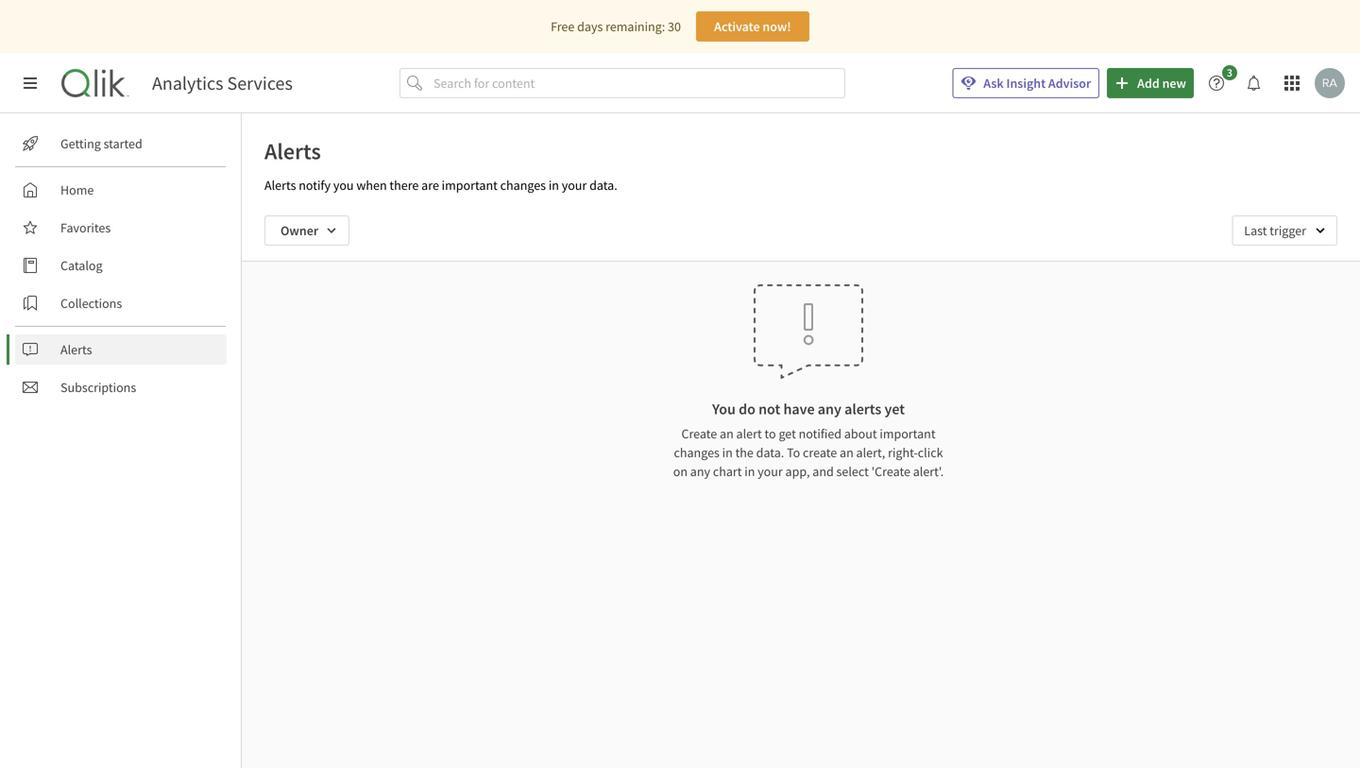 Task type: describe. For each thing, give the bounding box(es) containing it.
analytics
[[152, 71, 223, 95]]

0 horizontal spatial important
[[442, 177, 498, 194]]

advisor
[[1049, 75, 1091, 92]]

notify
[[299, 177, 331, 194]]

your inside you do not have any alerts yet create an alert to get notified about important changes in the data. to create an alert, right-click on any chart in your app, and select 'create alert'.
[[758, 463, 783, 480]]

3 button
[[1202, 65, 1243, 98]]

important inside you do not have any alerts yet create an alert to get notified about important changes in the data. to create an alert, right-click on any chart in your app, and select 'create alert'.
[[880, 425, 936, 442]]

when
[[357, 177, 387, 194]]

alerts inside navigation pane element
[[60, 341, 92, 358]]

owner
[[281, 222, 318, 239]]

click
[[918, 444, 943, 461]]

notified
[[799, 425, 842, 442]]

last
[[1245, 222, 1267, 239]]

alert
[[737, 425, 762, 442]]

to
[[765, 425, 776, 442]]

owner button
[[265, 215, 350, 246]]

add new button
[[1107, 68, 1194, 98]]

1 horizontal spatial an
[[840, 444, 854, 461]]

alerts notify you when there are important changes in your data.
[[265, 177, 618, 194]]

app,
[[786, 463, 810, 480]]

to
[[787, 444, 800, 461]]

Search for content text field
[[430, 68, 846, 98]]

3
[[1227, 65, 1233, 80]]

home
[[60, 181, 94, 198]]

last trigger
[[1245, 222, 1307, 239]]

analytics services
[[152, 71, 293, 95]]

and
[[813, 463, 834, 480]]

the
[[736, 444, 754, 461]]

trigger
[[1270, 222, 1307, 239]]

create
[[682, 425, 717, 442]]

getting
[[60, 135, 101, 152]]

analytics services element
[[152, 71, 293, 95]]

getting started link
[[15, 128, 227, 159]]

insight
[[1007, 75, 1046, 92]]

alert,
[[857, 444, 886, 461]]

not
[[759, 400, 781, 419]]

ruby anderson image
[[1315, 68, 1345, 98]]

started
[[104, 135, 142, 152]]

0 vertical spatial changes
[[500, 177, 546, 194]]

free days remaining: 30
[[551, 18, 681, 35]]

0 vertical spatial in
[[549, 177, 559, 194]]

free
[[551, 18, 575, 35]]

get
[[779, 425, 796, 442]]

0 vertical spatial data.
[[590, 177, 618, 194]]

0 vertical spatial your
[[562, 177, 587, 194]]

yet
[[885, 400, 905, 419]]

2 horizontal spatial in
[[745, 463, 755, 480]]

favorites link
[[15, 213, 227, 243]]



Task type: locate. For each thing, give the bounding box(es) containing it.
days
[[577, 18, 603, 35]]

on
[[673, 463, 688, 480]]

home link
[[15, 175, 227, 205]]

0 horizontal spatial in
[[549, 177, 559, 194]]

alerts
[[845, 400, 882, 419]]

alerts up notify
[[265, 137, 321, 165]]

0 horizontal spatial your
[[562, 177, 587, 194]]

remaining:
[[606, 18, 665, 35]]

changes inside you do not have any alerts yet create an alert to get notified about important changes in the data. to create an alert, right-click on any chart in your app, and select 'create alert'.
[[674, 444, 720, 461]]

important
[[442, 177, 498, 194], [880, 425, 936, 442]]

any up notified
[[818, 400, 842, 419]]

1 vertical spatial an
[[840, 444, 854, 461]]

1 vertical spatial data.
[[756, 444, 784, 461]]

1 vertical spatial changes
[[674, 444, 720, 461]]

collections
[[60, 295, 122, 312]]

1 vertical spatial any
[[690, 463, 711, 480]]

new
[[1163, 75, 1187, 92]]

catalog link
[[15, 250, 227, 281]]

0 vertical spatial an
[[720, 425, 734, 442]]

0 vertical spatial important
[[442, 177, 498, 194]]

1 vertical spatial in
[[722, 444, 733, 461]]

add
[[1138, 75, 1160, 92]]

subscriptions link
[[15, 372, 227, 402]]

1 horizontal spatial any
[[818, 400, 842, 419]]

select
[[837, 463, 869, 480]]

chart
[[713, 463, 742, 480]]

activate now!
[[714, 18, 791, 35]]

ask insight advisor button
[[953, 68, 1100, 98]]

your
[[562, 177, 587, 194], [758, 463, 783, 480]]

important up "right-"
[[880, 425, 936, 442]]

you do not have any alerts yet create an alert to get notified about important changes in the data. to create an alert, right-click on any chart in your app, and select 'create alert'.
[[673, 400, 944, 480]]

2 vertical spatial in
[[745, 463, 755, 480]]

0 horizontal spatial changes
[[500, 177, 546, 194]]

an left alert at bottom
[[720, 425, 734, 442]]

an
[[720, 425, 734, 442], [840, 444, 854, 461]]

have
[[784, 400, 815, 419]]

navigation pane element
[[0, 121, 241, 410]]

activate
[[714, 18, 760, 35]]

do
[[739, 400, 756, 419]]

alerts link
[[15, 334, 227, 365]]

create
[[803, 444, 837, 461]]

1 vertical spatial your
[[758, 463, 783, 480]]

Last trigger field
[[1232, 215, 1338, 246]]

changes down create
[[674, 444, 720, 461]]

1 horizontal spatial data.
[[756, 444, 784, 461]]

you
[[712, 400, 736, 419]]

you
[[333, 177, 354, 194]]

0 horizontal spatial data.
[[590, 177, 618, 194]]

1 vertical spatial alerts
[[265, 177, 296, 194]]

subscriptions
[[60, 379, 136, 396]]

add new
[[1138, 75, 1187, 92]]

alerts
[[265, 137, 321, 165], [265, 177, 296, 194], [60, 341, 92, 358]]

0 vertical spatial alerts
[[265, 137, 321, 165]]

about
[[845, 425, 877, 442]]

'create
[[872, 463, 911, 480]]

right-
[[888, 444, 918, 461]]

any
[[818, 400, 842, 419], [690, 463, 711, 480]]

ask insight advisor
[[984, 75, 1091, 92]]

there
[[390, 177, 419, 194]]

1 horizontal spatial changes
[[674, 444, 720, 461]]

data.
[[590, 177, 618, 194], [756, 444, 784, 461]]

1 horizontal spatial in
[[722, 444, 733, 461]]

alerts left notify
[[265, 177, 296, 194]]

catalog
[[60, 257, 103, 274]]

services
[[227, 71, 293, 95]]

changes
[[500, 177, 546, 194], [674, 444, 720, 461]]

any right on
[[690, 463, 711, 480]]

filters region
[[242, 200, 1361, 261]]

collections link
[[15, 288, 227, 318]]

1 horizontal spatial your
[[758, 463, 783, 480]]

are
[[422, 177, 439, 194]]

2 vertical spatial alerts
[[60, 341, 92, 358]]

activate now! link
[[696, 11, 810, 42]]

in
[[549, 177, 559, 194], [722, 444, 733, 461], [745, 463, 755, 480]]

alert'.
[[913, 463, 944, 480]]

getting started
[[60, 135, 142, 152]]

alerts up subscriptions
[[60, 341, 92, 358]]

now!
[[763, 18, 791, 35]]

30
[[668, 18, 681, 35]]

changes right are
[[500, 177, 546, 194]]

important right are
[[442, 177, 498, 194]]

0 horizontal spatial an
[[720, 425, 734, 442]]

data. inside you do not have any alerts yet create an alert to get notified about important changes in the data. to create an alert, right-click on any chart in your app, and select 'create alert'.
[[756, 444, 784, 461]]

ask
[[984, 75, 1004, 92]]

an up select
[[840, 444, 854, 461]]

1 horizontal spatial important
[[880, 425, 936, 442]]

0 vertical spatial any
[[818, 400, 842, 419]]

0 horizontal spatial any
[[690, 463, 711, 480]]

1 vertical spatial important
[[880, 425, 936, 442]]

favorites
[[60, 219, 111, 236]]

close sidebar menu image
[[23, 76, 38, 91]]



Task type: vqa. For each thing, say whether or not it's contained in the screenshot.
the left an
yes



